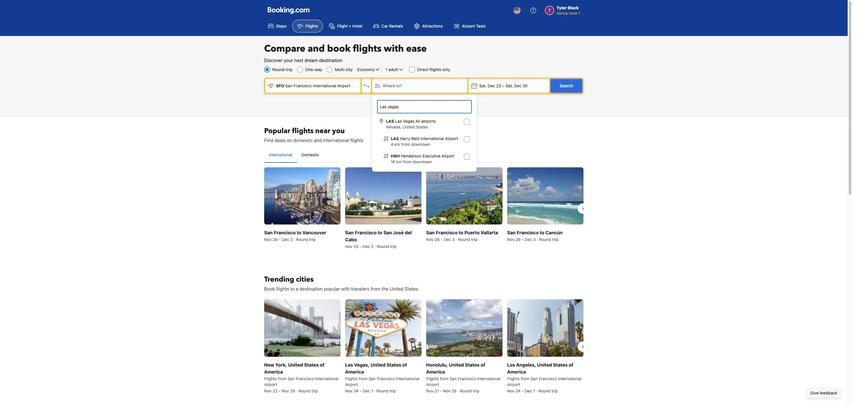 Task type: locate. For each thing, give the bounding box(es) containing it.
domestic button
[[297, 148, 324, 163]]

2 horizontal spatial 3
[[534, 237, 536, 242]]

vallarta
[[481, 230, 498, 236]]

san inside the san francisco to vancouver nov 26 - dec 3 · round trip
[[264, 230, 273, 236]]

0 horizontal spatial sat,
[[480, 83, 487, 88]]

las up 4
[[391, 136, 399, 141]]

from
[[401, 142, 410, 147], [403, 159, 412, 164], [371, 287, 381, 292], [278, 377, 287, 382], [359, 377, 368, 382], [440, 377, 449, 382], [521, 377, 530, 382]]

los angeles, united states of america flights from san francisco international airport nov 24 - dec 1 · round trip
[[508, 363, 582, 394]]

1 horizontal spatial 3
[[453, 237, 455, 242]]

flights
[[353, 42, 382, 55], [430, 67, 441, 72], [292, 126, 314, 136], [351, 138, 364, 143], [276, 287, 289, 292]]

las up nevada,
[[386, 119, 394, 124]]

nov inside the san francisco to cancún nov 26 - dec 3 · round trip
[[508, 237, 515, 242]]

destination
[[319, 58, 343, 63], [300, 287, 323, 292]]

and up dream
[[308, 42, 325, 55]]

las inside las las vegas all airports nevada, united states
[[395, 119, 402, 124]]

car
[[382, 24, 388, 28]]

las left vegas,
[[345, 363, 353, 368]]

1 region from the top
[[260, 165, 589, 252]]

san inside new york, united states of america flights from san francisco international airport nov 22 - nov 29 · round trip
[[288, 377, 295, 382]]

of for new york, united states of america
[[320, 363, 325, 368]]

2 24 from the left
[[516, 389, 521, 394]]

· inside los angeles, united states of america flights from san francisco international airport nov 24 - dec 1 · round trip
[[536, 389, 538, 394]]

francisco inside las vegas, united states of america flights from san francisco international airport nov 24 - dec 1 · round trip
[[377, 377, 395, 382]]

sat, dec 23 – sat, dec 30 button
[[469, 79, 550, 93]]

search button
[[551, 79, 583, 93]]

4 america from the left
[[508, 370, 526, 375]]

compare
[[264, 42, 306, 55]]

on
[[287, 138, 292, 143]]

dec inside las vegas, united states of america flights from san francisco international airport nov 24 - dec 1 · round trip
[[363, 389, 370, 394]]

popular
[[264, 126, 291, 136]]

from down henderson
[[403, 159, 412, 164]]

from down vegas,
[[359, 377, 368, 382]]

deals
[[275, 138, 286, 143]]

united right vegas,
[[371, 363, 386, 368]]

flights for los angeles, united states of america
[[508, 377, 520, 382]]

flights left only
[[430, 67, 441, 72]]

to left a
[[291, 287, 295, 292]]

to inside san francisco to puerto vallarta nov 26 - dec 3 · round trip
[[459, 230, 464, 236]]

direct
[[417, 67, 429, 72]]

30
[[523, 83, 528, 88]]

km right 4
[[395, 142, 400, 147]]

america inside honolulu, united states of america flights from san francisco international airport nov 21 - nov 28 · round trip
[[426, 370, 445, 375]]

honolulu,
[[426, 363, 448, 368]]

flight + hotel
[[337, 24, 363, 28]]

2 america from the left
[[345, 370, 364, 375]]

trip inside new york, united states of america flights from san francisco international airport nov 22 - nov 29 · round trip
[[312, 389, 318, 394]]

1 vertical spatial las
[[391, 136, 399, 141]]

downtown down 'reid'
[[411, 142, 431, 147]]

0 vertical spatial las
[[386, 119, 394, 124]]

america down vegas,
[[345, 370, 364, 375]]

2 26 from the left
[[435, 237, 440, 242]]

1 vertical spatial las
[[345, 363, 353, 368]]

- inside las vegas, united states of america flights from san francisco international airport nov 24 - dec 1 · round trip
[[360, 389, 362, 394]]

and inside compare and book flights with ease discover your next dream destination
[[308, 42, 325, 55]]

america for los
[[508, 370, 526, 375]]

1 vertical spatial destination
[[300, 287, 323, 292]]

nov
[[264, 237, 272, 242], [426, 237, 434, 242], [508, 237, 515, 242], [345, 244, 353, 249], [264, 389, 272, 394], [282, 389, 289, 394], [345, 389, 353, 394], [426, 389, 434, 394], [443, 389, 451, 394], [508, 389, 515, 394]]

of for las vegas, united states of america
[[403, 363, 407, 368]]

26 inside the san francisco to vancouver nov 26 - dec 3 · round trip
[[273, 237, 278, 242]]

downtown down executive
[[413, 159, 432, 164]]

· inside honolulu, united states of america flights from san francisco international airport nov 21 - nov 28 · round trip
[[458, 389, 459, 394]]

las for nevada,
[[386, 119, 394, 124]]

nevada,
[[386, 125, 402, 130]]

2 sat, from the left
[[506, 83, 513, 88]]

1 vertical spatial region
[[260, 298, 589, 397]]

0 horizontal spatial 26
[[273, 237, 278, 242]]

and down 'near'
[[314, 138, 322, 143]]

destination down cities
[[300, 287, 323, 292]]

attractions link
[[409, 20, 448, 33]]

executive
[[423, 154, 441, 159]]

states
[[416, 125, 428, 130], [405, 287, 418, 292], [304, 363, 319, 368], [387, 363, 401, 368], [465, 363, 480, 368], [553, 363, 568, 368]]

united inside honolulu, united states of america flights from san francisco international airport nov 21 - nov 28 · round trip
[[449, 363, 464, 368]]

1 24 from the left
[[354, 389, 359, 394]]

23
[[497, 83, 501, 88]]

to inside the san francisco to vancouver nov 26 - dec 3 · round trip
[[297, 230, 302, 236]]

rentals
[[389, 24, 403, 28]]

from inside honolulu, united states of america flights from san francisco international airport nov 21 - nov 28 · round trip
[[440, 377, 449, 382]]

· inside san francisco to puerto vallarta nov 26 - dec 3 · round trip
[[456, 237, 457, 242]]

airport inside honolulu, united states of america flights from san francisco international airport nov 21 - nov 28 · round trip
[[426, 382, 439, 387]]

1 of from the left
[[320, 363, 325, 368]]

2 region from the top
[[260, 298, 589, 397]]

km
[[395, 142, 400, 147], [397, 159, 402, 164]]

airport inside las harry reid international airport 4 km from downtown
[[445, 136, 458, 141]]

popular flights near you find deals on domestic and international flights
[[264, 126, 364, 143]]

3 3 from the left
[[534, 237, 536, 242]]

popular
[[324, 287, 340, 292]]

trip inside san francisco to san josé del cabo nov 25 - dec 2 · round trip
[[390, 244, 397, 249]]

states inside los angeles, united states of america flights from san francisco international airport nov 24 - dec 1 · round trip
[[553, 363, 568, 368]]

1 horizontal spatial 24
[[516, 389, 521, 394]]

0 vertical spatial downtown
[[411, 142, 431, 147]]

flights inside los angeles, united states of america flights from san francisco international airport nov 24 - dec 1 · round trip
[[508, 377, 520, 382]]

las for 4
[[391, 136, 399, 141]]

flights inside las vegas, united states of america flights from san francisco international airport nov 24 - dec 1 · round trip
[[345, 377, 358, 382]]

km right 16
[[397, 159, 402, 164]]

states inside trending cities book flights to a destination popular with travelers from the united states
[[405, 287, 418, 292]]

0 vertical spatial with
[[384, 42, 404, 55]]

san francisco to vancouver image
[[264, 168, 341, 225]]

26 inside the san francisco to cancún nov 26 - dec 3 · round trip
[[516, 237, 521, 242]]

0 vertical spatial destination
[[319, 58, 343, 63]]

24 for los angeles, united states of america
[[516, 389, 521, 394]]

tab list
[[264, 148, 584, 163]]

1
[[579, 11, 580, 15], [386, 67, 388, 72], [371, 389, 373, 394], [534, 389, 535, 394]]

united right the
[[390, 287, 404, 292]]

25
[[354, 244, 359, 249]]

1 horizontal spatial las
[[395, 119, 402, 124]]

to inside san francisco to san josé del cabo nov 25 - dec 2 · round trip
[[378, 230, 383, 236]]

where to? button
[[372, 79, 468, 93]]

1 vertical spatial downtown
[[413, 159, 432, 164]]

of
[[320, 363, 325, 368], [403, 363, 407, 368], [481, 363, 486, 368], [569, 363, 574, 368]]

united right angeles,
[[537, 363, 552, 368]]

1 horizontal spatial with
[[384, 42, 404, 55]]

las up nevada,
[[395, 119, 402, 124]]

cities
[[296, 275, 314, 285]]

from down angeles,
[[521, 377, 530, 382]]

las inside las las vegas all airports nevada, united states
[[386, 119, 394, 124]]

booking.com logo image
[[268, 7, 310, 14], [268, 7, 310, 14]]

domestic
[[294, 138, 313, 143]]

0 vertical spatial and
[[308, 42, 325, 55]]

united right honolulu,
[[449, 363, 464, 368]]

trip
[[286, 67, 293, 72], [309, 237, 316, 242], [472, 237, 478, 242], [553, 237, 559, 242], [390, 244, 397, 249], [312, 389, 318, 394], [390, 389, 396, 394], [473, 389, 480, 394], [552, 389, 558, 394]]

san francisco to puerto vallarta nov 26 - dec 3 · round trip
[[426, 230, 498, 242]]

- inside the san francisco to cancún nov 26 - dec 3 · round trip
[[522, 237, 524, 242]]

nov inside los angeles, united states of america flights from san francisco international airport nov 24 - dec 1 · round trip
[[508, 389, 515, 394]]

san francisco to cancún image
[[508, 168, 584, 225]]

flights for las vegas, united states of america
[[345, 377, 358, 382]]

24 inside los angeles, united states of america flights from san francisco international airport nov 24 - dec 1 · round trip
[[516, 389, 521, 394]]

flights up economy
[[353, 42, 382, 55]]

to left the puerto
[[459, 230, 464, 236]]

san inside san francisco to puerto vallarta nov 26 - dec 3 · round trip
[[426, 230, 435, 236]]

· inside the san francisco to vancouver nov 26 - dec 3 · round trip
[[294, 237, 295, 242]]

trip inside honolulu, united states of america flights from san francisco international airport nov 21 - nov 28 · round trip
[[473, 389, 480, 394]]

to left josé
[[378, 230, 383, 236]]

2 3 from the left
[[453, 237, 455, 242]]

search
[[560, 83, 573, 88]]

america inside los angeles, united states of america flights from san francisco international airport nov 24 - dec 1 · round trip
[[508, 370, 526, 375]]

from down honolulu,
[[440, 377, 449, 382]]

from down harry
[[401, 142, 410, 147]]

adult
[[389, 67, 398, 72]]

flights down trending
[[276, 287, 289, 292]]

0 horizontal spatial with
[[341, 287, 350, 292]]

sat, left 23
[[480, 83, 487, 88]]

0 vertical spatial km
[[395, 142, 400, 147]]

0 horizontal spatial las
[[345, 363, 353, 368]]

flights inside new york, united states of america flights from san francisco international airport nov 22 - nov 29 · round trip
[[264, 377, 277, 382]]

1 vertical spatial with
[[341, 287, 350, 292]]

of inside honolulu, united states of america flights from san francisco international airport nov 21 - nov 28 · round trip
[[481, 363, 486, 368]]

1 america from the left
[[264, 370, 283, 375]]

4 of from the left
[[569, 363, 574, 368]]

sat, dec 23 – sat, dec 30
[[480, 83, 528, 88]]

america inside las vegas, united states of america flights from san francisco international airport nov 24 - dec 1 · round trip
[[345, 370, 364, 375]]

to inside the san francisco to cancún nov 26 - dec 3 · round trip
[[540, 230, 545, 236]]

cabo
[[345, 237, 357, 243]]

0 vertical spatial region
[[260, 165, 589, 252]]

give
[[811, 391, 819, 396]]

united
[[403, 125, 415, 130], [390, 287, 404, 292], [288, 363, 303, 368], [371, 363, 386, 368], [449, 363, 464, 368], [537, 363, 552, 368]]

26
[[273, 237, 278, 242], [435, 237, 440, 242], [516, 237, 521, 242]]

multi-
[[335, 67, 346, 72]]

press enter to select airport, and then press spacebar to add another airport element
[[377, 116, 472, 167]]

of inside los angeles, united states of america flights from san francisco international airport nov 24 - dec 1 · round trip
[[569, 363, 574, 368]]

las vegas, united states of america image
[[345, 300, 422, 357]]

new york, united states of america image
[[264, 300, 341, 357]]

from down york, at the left
[[278, 377, 287, 382]]

states inside las las vegas all airports nevada, united states
[[416, 125, 428, 130]]

3 26 from the left
[[516, 237, 521, 242]]

24 down vegas,
[[354, 389, 359, 394]]

to
[[297, 230, 302, 236], [378, 230, 383, 236], [459, 230, 464, 236], [540, 230, 545, 236], [291, 287, 295, 292]]

round-trip
[[272, 67, 293, 72]]

21
[[435, 389, 439, 394]]

from inside las vegas, united states of america flights from san francisco international airport nov 24 - dec 1 · round trip
[[359, 377, 368, 382]]

1 horizontal spatial 26
[[435, 237, 440, 242]]

3 inside the san francisco to cancún nov 26 - dec 3 · round trip
[[534, 237, 536, 242]]

nov inside las vegas, united states of america flights from san francisco international airport nov 24 - dec 1 · round trip
[[345, 389, 353, 394]]

with right popular
[[341, 287, 350, 292]]

3 of from the left
[[481, 363, 486, 368]]

destination up multi-
[[319, 58, 343, 63]]

of for los angeles, united states of america
[[569, 363, 574, 368]]

trip inside san francisco to puerto vallarta nov 26 - dec 3 · round trip
[[472, 237, 478, 242]]

of inside new york, united states of america flights from san francisco international airport nov 22 - nov 29 · round trip
[[320, 363, 325, 368]]

with up adult
[[384, 42, 404, 55]]

las
[[395, 119, 402, 124], [345, 363, 353, 368]]

reid
[[412, 136, 420, 141]]

3 inside the san francisco to vancouver nov 26 - dec 3 · round trip
[[290, 237, 293, 242]]

3 america from the left
[[426, 370, 445, 375]]

28
[[452, 389, 457, 394]]

las
[[386, 119, 394, 124], [391, 136, 399, 141]]

america down honolulu,
[[426, 370, 445, 375]]

genius
[[557, 11, 568, 15]]

24 inside las vegas, united states of america flights from san francisco international airport nov 24 - dec 1 · round trip
[[354, 389, 359, 394]]

2 horizontal spatial 26
[[516, 237, 521, 242]]

· inside the san francisco to cancún nov 26 - dec 3 · round trip
[[537, 237, 538, 242]]

america down new
[[264, 370, 283, 375]]

2
[[371, 244, 374, 249]]

francisco inside los angeles, united states of america flights from san francisco international airport nov 24 - dec 1 · round trip
[[539, 377, 557, 382]]

del
[[405, 230, 412, 236]]

26 inside san francisco to puerto vallarta nov 26 - dec 3 · round trip
[[435, 237, 440, 242]]

4
[[391, 142, 394, 147]]

level
[[569, 11, 578, 15]]

24 for las vegas, united states of america
[[354, 389, 359, 394]]

america for las
[[345, 370, 364, 375]]

york,
[[275, 363, 287, 368]]

from left the
[[371, 287, 381, 292]]

flights link
[[293, 20, 323, 33]]

car rentals link
[[369, 20, 408, 33]]

1 26 from the left
[[273, 237, 278, 242]]

san inside las vegas, united states of america flights from san francisco international airport nov 24 - dec 1 · round trip
[[369, 377, 376, 382]]

- inside the san francisco to vancouver nov 26 - dec 3 · round trip
[[279, 237, 281, 242]]

las harry reid international airport 4 km from downtown
[[391, 136, 458, 147]]

1 vertical spatial and
[[314, 138, 322, 143]]

sat, right "–"
[[506, 83, 513, 88]]

· inside las vegas, united states of america flights from san francisco international airport nov 24 - dec 1 · round trip
[[374, 389, 376, 394]]

united inside trending cities book flights to a destination popular with travelers from the united states
[[390, 287, 404, 292]]

24
[[354, 389, 359, 394], [516, 389, 521, 394]]

26 for san francisco to cancún
[[516, 237, 521, 242]]

24 down angeles,
[[516, 389, 521, 394]]

america down los
[[508, 370, 526, 375]]

- inside honolulu, united states of america flights from san francisco international airport nov 21 - nov 28 · round trip
[[440, 389, 442, 394]]

and inside popular flights near you find deals on domestic and international flights
[[314, 138, 322, 143]]

0 horizontal spatial 24
[[354, 389, 359, 394]]

region
[[260, 165, 589, 252], [260, 298, 589, 397]]

united down vegas
[[403, 125, 415, 130]]

america inside new york, united states of america flights from san francisco international airport nov 22 - nov 29 · round trip
[[264, 370, 283, 375]]

to left cancún
[[540, 230, 545, 236]]

2 of from the left
[[403, 363, 407, 368]]

francisco inside the san francisco to cancún nov 26 - dec 3 · round trip
[[517, 230, 539, 236]]

ease
[[406, 42, 427, 55]]

downtown
[[411, 142, 431, 147], [413, 159, 432, 164]]

0 vertical spatial las
[[395, 119, 402, 124]]

1 vertical spatial km
[[397, 159, 402, 164]]

1 horizontal spatial sat,
[[506, 83, 513, 88]]

united inside las las vegas all airports nevada, united states
[[403, 125, 415, 130]]

united right york, at the left
[[288, 363, 303, 368]]

0 horizontal spatial 3
[[290, 237, 293, 242]]

1 3 from the left
[[290, 237, 293, 242]]

vancouver
[[303, 230, 327, 236]]

los
[[508, 363, 515, 368]]

states inside las vegas, united states of america flights from san francisco international airport nov 24 - dec 1 · round trip
[[387, 363, 401, 368]]

honolulu, united states of america image
[[426, 300, 503, 357]]

san francisco to san josé del cabo nov 25 - dec 2 · round trip
[[345, 230, 412, 249]]

francisco inside the san francisco to vancouver nov 26 - dec 3 · round trip
[[274, 230, 296, 236]]

to left vancouver
[[297, 230, 302, 236]]



Task type: describe. For each thing, give the bounding box(es) containing it.
22
[[273, 389, 278, 394]]

to for puerto
[[459, 230, 464, 236]]

round inside the san francisco to vancouver nov 26 - dec 3 · round trip
[[296, 237, 308, 242]]

book
[[327, 42, 351, 55]]

taxis
[[476, 24, 486, 28]]

las las vegas all airports nevada, united states
[[386, 119, 436, 130]]

you
[[332, 126, 345, 136]]

airport taxis
[[462, 24, 486, 28]]

car rentals
[[382, 24, 403, 28]]

san francisco to vancouver nov 26 - dec 3 · round trip
[[264, 230, 327, 242]]

sfo san francisco international airport
[[276, 83, 350, 88]]

tyler
[[557, 5, 567, 10]]

1 adult button
[[385, 66, 405, 73]]

los angeles, united states of america image
[[508, 300, 584, 357]]

international inside los angeles, united states of america flights from san francisco international airport nov 24 - dec 1 · round trip
[[558, 377, 582, 382]]

round inside los angeles, united states of america flights from san francisco international airport nov 24 - dec 1 · round trip
[[539, 389, 551, 394]]

downtown inside las harry reid international airport 4 km from downtown
[[411, 142, 431, 147]]

region containing san francisco to vancouver
[[260, 165, 589, 252]]

san inside los angeles, united states of america flights from san francisco international airport nov 24 - dec 1 · round trip
[[531, 377, 538, 382]]

nov inside san francisco to puerto vallarta nov 26 - dec 3 · round trip
[[426, 237, 434, 242]]

give feedback
[[811, 391, 838, 396]]

multi-city
[[335, 67, 353, 72]]

josé
[[393, 230, 404, 236]]

international inside las harry reid international airport 4 km from downtown
[[421, 136, 444, 141]]

where to?
[[383, 83, 402, 88]]

next
[[294, 58, 303, 63]]

honolulu, united states of america flights from san francisco international airport nov 21 - nov 28 · round trip
[[426, 363, 501, 394]]

region containing new york, united states of america
[[260, 298, 589, 397]]

round inside san francisco to puerto vallarta nov 26 - dec 3 · round trip
[[458, 237, 470, 242]]

sfo
[[276, 83, 285, 88]]

round inside honolulu, united states of america flights from san francisco international airport nov 21 - nov 28 · round trip
[[460, 389, 472, 394]]

downtown inside hsh henderson executive airport 16 km from downtown
[[413, 159, 432, 164]]

your
[[284, 58, 293, 63]]

airports
[[422, 119, 436, 124]]

flight
[[337, 24, 348, 28]]

las vegas, united states of america flights from san francisco international airport nov 24 - dec 1 · round trip
[[345, 363, 420, 394]]

attractions
[[422, 24, 443, 28]]

round inside new york, united states of america flights from san francisco international airport nov 22 - nov 29 · round trip
[[299, 389, 311, 394]]

- inside los angeles, united states of america flights from san francisco international airport nov 24 - dec 1 · round trip
[[522, 389, 524, 394]]

1 inside las vegas, united states of america flights from san francisco international airport nov 24 - dec 1 · round trip
[[371, 389, 373, 394]]

from inside new york, united states of america flights from san francisco international airport nov 22 - nov 29 · round trip
[[278, 377, 287, 382]]

flights for new york, united states of america
[[264, 377, 277, 382]]

dream
[[305, 58, 318, 63]]

km inside las harry reid international airport 4 km from downtown
[[395, 142, 400, 147]]

stays link
[[263, 20, 292, 33]]

near
[[315, 126, 331, 136]]

harry
[[400, 136, 411, 141]]

a
[[296, 287, 298, 292]]

flights right international
[[351, 138, 364, 143]]

flights inside trending cities book flights to a destination popular with travelers from the united states
[[276, 287, 289, 292]]

international inside las vegas, united states of america flights from san francisco international airport nov 24 - dec 1 · round trip
[[396, 377, 420, 382]]

nov inside san francisco to san josé del cabo nov 25 - dec 2 · round trip
[[345, 244, 353, 249]]

find
[[264, 138, 273, 143]]

international inside button
[[269, 153, 292, 157]]

with inside compare and book flights with ease discover your next dream destination
[[384, 42, 404, 55]]

give feedback button
[[806, 388, 842, 399]]

angeles,
[[517, 363, 536, 368]]

to for san
[[378, 230, 383, 236]]

3 for san francisco to vancouver
[[290, 237, 293, 242]]

trip inside los angeles, united states of america flights from san francisco international airport nov 24 - dec 1 · round trip
[[552, 389, 558, 394]]

km inside hsh henderson executive airport 16 km from downtown
[[397, 159, 402, 164]]

one-
[[305, 67, 315, 72]]

san francisco to cancún nov 26 - dec 3 · round trip
[[508, 230, 563, 242]]

compare and book flights with ease discover your next dream destination
[[264, 42, 427, 63]]

round inside the san francisco to cancún nov 26 - dec 3 · round trip
[[539, 237, 551, 242]]

new york, united states of america flights from san francisco international airport nov 22 - nov 29 · round trip
[[264, 363, 339, 394]]

book
[[264, 287, 275, 292]]

dec inside san francisco to puerto vallarta nov 26 - dec 3 · round trip
[[444, 237, 451, 242]]

· inside san francisco to san josé del cabo nov 25 - dec 2 · round trip
[[375, 244, 376, 249]]

henderson
[[401, 154, 422, 159]]

to for cancún
[[540, 230, 545, 236]]

black
[[568, 5, 579, 10]]

–
[[503, 83, 505, 88]]

dec inside san francisco to san josé del cabo nov 25 - dec 2 · round trip
[[363, 244, 370, 249]]

international inside honolulu, united states of america flights from san francisco international airport nov 21 - nov 28 · round trip
[[477, 377, 501, 382]]

international inside new york, united states of america flights from san francisco international airport nov 22 - nov 29 · round trip
[[315, 377, 339, 382]]

tab list containing international
[[264, 148, 584, 163]]

vegas,
[[354, 363, 370, 368]]

all
[[416, 119, 420, 124]]

Airport or city text field
[[380, 104, 470, 110]]

- inside new york, united states of america flights from san francisco international airport nov 22 - nov 29 · round trip
[[279, 389, 281, 394]]

san francisco to san josé del cabo image
[[345, 168, 422, 225]]

the
[[382, 287, 389, 292]]

flights inside honolulu, united states of america flights from san francisco international airport nov 21 - nov 28 · round trip
[[426, 377, 439, 382]]

trip inside las vegas, united states of america flights from san francisco international airport nov 24 - dec 1 · round trip
[[390, 389, 396, 394]]

trip inside the san francisco to vancouver nov 26 - dec 3 · round trip
[[309, 237, 316, 242]]

states inside new york, united states of america flights from san francisco international airport nov 22 - nov 29 · round trip
[[304, 363, 319, 368]]

· inside new york, united states of america flights from san francisco international airport nov 22 - nov 29 · round trip
[[296, 389, 298, 394]]

flight + hotel link
[[324, 20, 368, 33]]

direct flights only
[[417, 67, 450, 72]]

travelers
[[351, 287, 370, 292]]

feedback
[[820, 391, 838, 396]]

tyler black genius level 1
[[557, 5, 580, 15]]

las inside las vegas, united states of america flights from san francisco international airport nov 24 - dec 1 · round trip
[[345, 363, 353, 368]]

hsh henderson executive airport 16 km from downtown
[[391, 154, 455, 164]]

26 for san francisco to vancouver
[[273, 237, 278, 242]]

only
[[443, 67, 450, 72]]

to?
[[396, 83, 402, 88]]

cancún
[[546, 230, 563, 236]]

+
[[349, 24, 351, 28]]

san francisco to puerto vallarta image
[[426, 168, 503, 225]]

nov inside the san francisco to vancouver nov 26 - dec 3 · round trip
[[264, 237, 272, 242]]

1 inside los angeles, united states of america flights from san francisco international airport nov 24 - dec 1 · round trip
[[534, 389, 535, 394]]

san inside the san francisco to cancún nov 26 - dec 3 · round trip
[[508, 230, 516, 236]]

1 inside tyler black genius level 1
[[579, 11, 580, 15]]

where
[[383, 83, 395, 88]]

airport inside los angeles, united states of america flights from san francisco international airport nov 24 - dec 1 · round trip
[[508, 382, 520, 387]]

from inside las harry reid international airport 4 km from downtown
[[401, 142, 410, 147]]

francisco inside honolulu, united states of america flights from san francisco international airport nov 21 - nov 28 · round trip
[[458, 377, 476, 382]]

trip inside the san francisco to cancún nov 26 - dec 3 · round trip
[[553, 237, 559, 242]]

america for new
[[264, 370, 283, 375]]

city
[[346, 67, 353, 72]]

dec inside the san francisco to vancouver nov 26 - dec 3 · round trip
[[282, 237, 289, 242]]

from inside trending cities book flights to a destination popular with travelers from the united states
[[371, 287, 381, 292]]

international
[[323, 138, 349, 143]]

francisco inside new york, united states of america flights from san francisco international airport nov 22 - nov 29 · round trip
[[296, 377, 314, 382]]

1 inside dropdown button
[[386, 67, 388, 72]]

airport inside hsh henderson executive airport 16 km from downtown
[[442, 154, 455, 159]]

economy
[[358, 67, 375, 72]]

3 inside san francisco to puerto vallarta nov 26 - dec 3 · round trip
[[453, 237, 455, 242]]

states inside honolulu, united states of america flights from san francisco international airport nov 21 - nov 28 · round trip
[[465, 363, 480, 368]]

united inside los angeles, united states of america flights from san francisco international airport nov 24 - dec 1 · round trip
[[537, 363, 552, 368]]

round inside san francisco to san josé del cabo nov 25 - dec 2 · round trip
[[377, 244, 389, 249]]

san inside honolulu, united states of america flights from san francisco international airport nov 21 - nov 28 · round trip
[[450, 377, 457, 382]]

from inside los angeles, united states of america flights from san francisco international airport nov 24 - dec 1 · round trip
[[521, 377, 530, 382]]

dec inside los angeles, united states of america flights from san francisco international airport nov 24 - dec 1 · round trip
[[525, 389, 532, 394]]

international button
[[264, 148, 297, 163]]

round inside las vegas, united states of america flights from san francisco international airport nov 24 - dec 1 · round trip
[[377, 389, 389, 394]]

trending
[[264, 275, 294, 285]]

vegas
[[403, 119, 415, 124]]

16
[[391, 159, 395, 164]]

airport inside new york, united states of america flights from san francisco international airport nov 22 - nov 29 · round trip
[[264, 382, 277, 387]]

francisco inside san francisco to san josé del cabo nov 25 - dec 2 · round trip
[[355, 230, 377, 236]]

united inside las vegas, united states of america flights from san francisco international airport nov 24 - dec 1 · round trip
[[371, 363, 386, 368]]

3 for san francisco to cancún
[[534, 237, 536, 242]]

to for vancouver
[[297, 230, 302, 236]]

from inside hsh henderson executive airport 16 km from downtown
[[403, 159, 412, 164]]

trending cities book flights to a destination popular with travelers from the united states
[[264, 275, 418, 292]]

airport inside las vegas, united states of america flights from san francisco international airport nov 24 - dec 1 · round trip
[[345, 382, 358, 387]]

destination inside compare and book flights with ease discover your next dream destination
[[319, 58, 343, 63]]

1 sat, from the left
[[480, 83, 487, 88]]

to inside trending cities book flights to a destination popular with travelers from the united states
[[291, 287, 295, 292]]

flights inside compare and book flights with ease discover your next dream destination
[[353, 42, 382, 55]]

domestic
[[302, 153, 319, 157]]

flights up the domestic
[[292, 126, 314, 136]]

destination inside trending cities book flights to a destination popular with travelers from the united states
[[300, 287, 323, 292]]

round-
[[272, 67, 286, 72]]



Task type: vqa. For each thing, say whether or not it's contained in the screenshot.
region
yes



